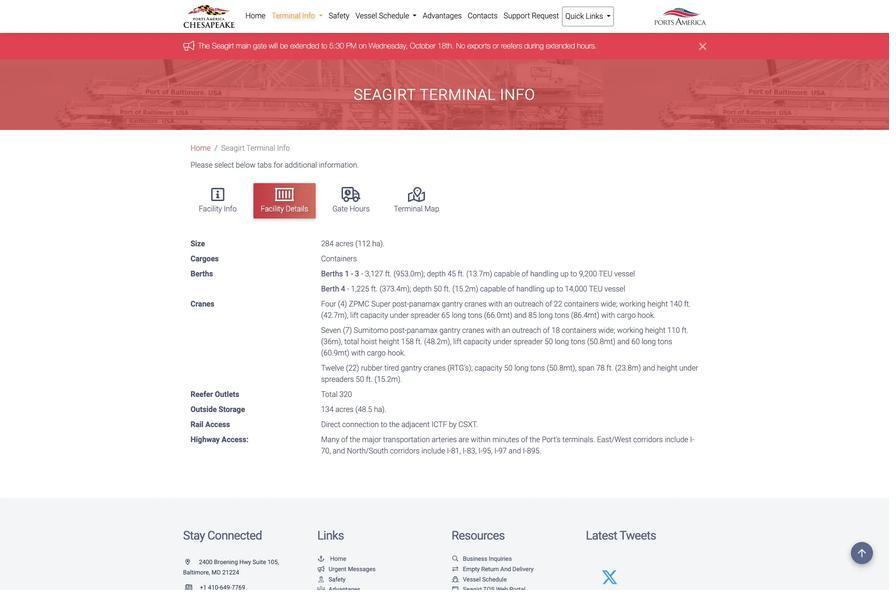 Task type: vqa. For each thing, say whether or not it's contained in the screenshot.
the Info corresponding to Facility Info
no



Task type: locate. For each thing, give the bounding box(es) containing it.
1 vertical spatial cranes
[[463, 326, 485, 335]]

1 vertical spatial depth
[[413, 285, 432, 294]]

containers up (86.4mt)
[[565, 300, 599, 309]]

adjacent
[[402, 421, 430, 429]]

0 horizontal spatial under
[[390, 311, 409, 320]]

up
[[561, 270, 569, 279], [547, 285, 555, 294]]

1 horizontal spatial berths
[[321, 270, 343, 279]]

rail access
[[191, 421, 230, 429]]

capable right (13.7m)
[[495, 270, 520, 279]]

inquiries
[[489, 556, 512, 563]]

81,
[[452, 447, 461, 456]]

exchange image
[[452, 567, 460, 573]]

user hard hat image
[[318, 578, 325, 584]]

with up (66.0mt)
[[489, 300, 503, 309]]

0 vertical spatial up
[[561, 270, 569, 279]]

0 horizontal spatial seagirt terminal info
[[221, 144, 290, 153]]

1 vertical spatial corridors
[[390, 447, 420, 456]]

teu
[[599, 270, 613, 279], [590, 285, 603, 294]]

corridors
[[634, 436, 664, 445], [390, 447, 420, 456]]

spreader
[[411, 311, 440, 320], [514, 337, 543, 346]]

height
[[648, 300, 669, 309], [646, 326, 666, 335], [379, 337, 400, 346], [658, 364, 678, 373]]

extended
[[290, 42, 320, 50], [546, 42, 576, 50]]

support request link
[[501, 7, 563, 25]]

to inside alert
[[322, 42, 328, 50]]

1 vertical spatial containers
[[562, 326, 597, 335]]

0 vertical spatial working
[[620, 300, 646, 309]]

super
[[372, 300, 391, 309]]

ft. down 45
[[444, 285, 451, 294]]

0 vertical spatial home
[[246, 11, 266, 20]]

berths
[[191, 270, 213, 279], [321, 270, 343, 279]]

0 vertical spatial safety link
[[326, 7, 353, 25]]

containers down (86.4mt)
[[562, 326, 597, 335]]

gantry up 65
[[442, 300, 463, 309]]

corridors right east/west
[[634, 436, 664, 445]]

0 vertical spatial under
[[390, 311, 409, 320]]

0 horizontal spatial hook.
[[388, 349, 406, 358]]

0 horizontal spatial -
[[347, 285, 350, 294]]

1 vertical spatial outreach
[[513, 326, 542, 335]]

long down 18 on the bottom right of page
[[555, 337, 570, 346]]

outreach up the "85"
[[515, 300, 544, 309]]

the seagirt main gate will be extended to 5:30 pm on wednesday, october 18th.  no exports or reefers during extended hours.
[[198, 42, 597, 50]]

close image
[[700, 41, 707, 52]]

home for the left "home" link
[[191, 144, 211, 153]]

and left 60
[[618, 337, 630, 346]]

2 vertical spatial seagirt
[[221, 144, 245, 153]]

50 down (22)
[[356, 375, 364, 384]]

post- down (373.4m);
[[393, 300, 410, 309]]

seven
[[321, 326, 341, 335]]

home up please
[[191, 144, 211, 153]]

cranes down berth 4 - 1,225 ft. (373.4m); depth 50 ft. (15.2m) capable of handling up to 14,000 teu vessel
[[465, 300, 487, 309]]

tab list
[[187, 179, 707, 223]]

gantry inside seven (7) sumitomo post-panamax gantry cranes with an outreach of 18 containers wide; working height 110 ft. (36m), total hoist height 158 ft. (48.2m), lift capacity under spreader 50 long tons (50.8mt) and 60 long tons (60.9mt) with cargo hook.
[[440, 326, 461, 335]]

14,000
[[566, 285, 588, 294]]

with
[[489, 300, 503, 309], [602, 311, 616, 320], [487, 326, 501, 335], [352, 349, 366, 358]]

0 vertical spatial schedule
[[379, 11, 410, 20]]

5:30
[[330, 42, 344, 50]]

(7)
[[343, 326, 352, 335]]

1 vertical spatial capable
[[481, 285, 506, 294]]

height inside the four (4) zpmc super post-panamax gantry cranes with an outreach of 22 containers wide; working height 140 ft. (42.7m), lift capacity under spreader 65 long tons (66.0mt) and 85 long tons (86.4mt) with cargo hook.
[[648, 300, 669, 309]]

1 horizontal spatial -
[[351, 270, 353, 279]]

1 horizontal spatial seagirt terminal info
[[354, 86, 536, 104]]

1 vertical spatial lift
[[454, 337, 462, 346]]

schedule up the seagirt main gate will be extended to 5:30 pm on wednesday, october 18th.  no exports or reefers during extended hours.
[[379, 11, 410, 20]]

capable down (13.7m)
[[481, 285, 506, 294]]

latest
[[586, 529, 618, 543]]

- left 3
[[351, 270, 353, 279]]

1 vertical spatial under
[[493, 337, 512, 346]]

1 vertical spatial gantry
[[440, 326, 461, 335]]

facility inside facility info link
[[199, 205, 222, 214]]

tons left (66.0mt)
[[468, 311, 483, 320]]

0 horizontal spatial home
[[191, 144, 211, 153]]

height down 110
[[658, 364, 678, 373]]

lift inside seven (7) sumitomo post-panamax gantry cranes with an outreach of 18 containers wide; working height 110 ft. (36m), total hoist height 158 ft. (48.2m), lift capacity under spreader 50 long tons (50.8mt) and 60 long tons (60.9mt) with cargo hook.
[[454, 337, 462, 346]]

0 vertical spatial post-
[[393, 300, 410, 309]]

capacity right (rtg's);
[[475, 364, 503, 373]]

schedule inside vessel schedule link
[[379, 11, 410, 20]]

0 horizontal spatial extended
[[290, 42, 320, 50]]

78
[[597, 364, 605, 373]]

0 horizontal spatial lift
[[351, 311, 359, 320]]

stay
[[183, 529, 205, 543]]

under inside the four (4) zpmc super post-panamax gantry cranes with an outreach of 22 containers wide; working height 140 ft. (42.7m), lift capacity under spreader 65 long tons (66.0mt) and 85 long tons (86.4mt) with cargo hook.
[[390, 311, 409, 320]]

ft. right 110
[[682, 326, 689, 335]]

up up 14,000
[[561, 270, 569, 279]]

and
[[501, 566, 512, 573]]

depth
[[427, 270, 446, 279], [413, 285, 432, 294]]

(953.0m);
[[394, 270, 426, 279]]

east/west
[[598, 436, 632, 445]]

safety link down urgent
[[318, 577, 346, 584]]

1 safety from the top
[[329, 11, 350, 20]]

-
[[351, 270, 353, 279], [361, 270, 364, 279], [347, 285, 350, 294]]

many
[[321, 436, 340, 445]]

vessel up on
[[356, 11, 377, 20]]

seagirt
[[212, 42, 234, 50], [354, 86, 416, 104], [221, 144, 245, 153]]

containers inside the four (4) zpmc super post-panamax gantry cranes with an outreach of 22 containers wide; working height 140 ft. (42.7m), lift capacity under spreader 65 long tons (66.0mt) and 85 long tons (86.4mt) with cargo hook.
[[565, 300, 599, 309]]

under down (66.0mt)
[[493, 337, 512, 346]]

outreach inside the four (4) zpmc super post-panamax gantry cranes with an outreach of 22 containers wide; working height 140 ft. (42.7m), lift capacity under spreader 65 long tons (66.0mt) and 85 long tons (86.4mt) with cargo hook.
[[515, 300, 544, 309]]

and inside twelve (22) rubber tired gantry cranes (rtg's); capacity 50 long tons (50.8mt), span 78 ft. (23.8m) and height under spreaders 50 ft. (15.2m).
[[643, 364, 656, 373]]

2 vertical spatial gantry
[[401, 364, 422, 373]]

1 vertical spatial spreader
[[514, 337, 543, 346]]

to left 5:30
[[322, 42, 328, 50]]

info
[[303, 11, 315, 20], [501, 86, 536, 104], [277, 144, 290, 153], [224, 205, 237, 214]]

- right '4'
[[347, 285, 350, 294]]

facility details link
[[254, 183, 316, 219]]

seagirt inside alert
[[212, 42, 234, 50]]

cranes left (rtg's);
[[424, 364, 446, 373]]

extended right be
[[290, 42, 320, 50]]

0 vertical spatial vessel schedule
[[356, 11, 411, 20]]

home inside "home" link
[[246, 11, 266, 20]]

1 berths from the left
[[191, 270, 213, 279]]

gantry inside the four (4) zpmc super post-panamax gantry cranes with an outreach of 22 containers wide; working height 140 ft. (42.7m), lift capacity under spreader 65 long tons (66.0mt) and 85 long tons (86.4mt) with cargo hook.
[[442, 300, 463, 309]]

working
[[620, 300, 646, 309], [618, 326, 644, 335]]

access
[[206, 421, 230, 429]]

50 left (15.2m) in the right of the page
[[434, 285, 442, 294]]

long right 60
[[642, 337, 657, 346]]

berths left 1
[[321, 270, 343, 279]]

long
[[452, 311, 466, 320], [539, 311, 553, 320], [555, 337, 570, 346], [642, 337, 657, 346], [515, 364, 529, 373]]

acres
[[336, 239, 354, 248], [336, 405, 354, 414]]

tab list containing facility info
[[187, 179, 707, 223]]

tons down 22
[[555, 311, 570, 320]]

1 horizontal spatial home link
[[243, 7, 269, 25]]

map marker alt image
[[186, 560, 198, 566]]

vessel schedule link up wednesday,
[[353, 7, 420, 25]]

0 vertical spatial ha).
[[373, 239, 385, 248]]

business
[[463, 556, 488, 563]]

the
[[389, 421, 400, 429], [350, 436, 361, 445], [530, 436, 541, 445]]

berths down 'cargoes' at left
[[191, 270, 213, 279]]

home link up gate
[[243, 7, 269, 25]]

go to top image
[[852, 543, 874, 565]]

panamax up 158
[[407, 326, 438, 335]]

depth left 45
[[427, 270, 446, 279]]

0 vertical spatial lift
[[351, 311, 359, 320]]

outreach down the "85"
[[513, 326, 542, 335]]

0 horizontal spatial berths
[[191, 270, 213, 279]]

ha). right (112
[[373, 239, 385, 248]]

the down connection
[[350, 436, 361, 445]]

83,
[[467, 447, 477, 456]]

under down 110
[[680, 364, 699, 373]]

0 vertical spatial an
[[505, 300, 513, 309]]

empty return and delivery
[[463, 566, 534, 573]]

vessel down empty
[[463, 577, 481, 584]]

cargoes
[[191, 254, 219, 263]]

hook. inside seven (7) sumitomo post-panamax gantry cranes with an outreach of 18 containers wide; working height 110 ft. (36m), total hoist height 158 ft. (48.2m), lift capacity under spreader 50 long tons (50.8mt) and 60 long tons (60.9mt) with cargo hook.
[[388, 349, 406, 358]]

1 horizontal spatial schedule
[[483, 577, 507, 584]]

spreader left 65
[[411, 311, 440, 320]]

0 vertical spatial home link
[[243, 7, 269, 25]]

capacity down super
[[361, 311, 388, 320]]

spreader down the "85"
[[514, 337, 543, 346]]

please
[[191, 161, 213, 170]]

1 vertical spatial an
[[502, 326, 511, 335]]

schedule
[[379, 11, 410, 20], [483, 577, 507, 584]]

facility inside facility details link
[[261, 205, 284, 214]]

outside storage
[[191, 405, 245, 414]]

0 vertical spatial gantry
[[442, 300, 463, 309]]

csxt.
[[459, 421, 478, 429]]

acres for 284
[[336, 239, 354, 248]]

1 horizontal spatial hook.
[[638, 311, 656, 320]]

minutes
[[493, 436, 520, 445]]

and right (23.8m)
[[643, 364, 656, 373]]

reefer outlets
[[191, 390, 240, 399]]

ft. right 1,225
[[371, 285, 378, 294]]

browser image
[[452, 588, 460, 591]]

for
[[274, 161, 283, 170]]

0 vertical spatial corridors
[[634, 436, 664, 445]]

safety up 5:30
[[329, 11, 350, 20]]

0 vertical spatial vessel
[[615, 270, 636, 279]]

0 horizontal spatial spreader
[[411, 311, 440, 320]]

lift down "zpmc"
[[351, 311, 359, 320]]

home link up urgent
[[318, 556, 347, 563]]

1 facility from the left
[[199, 205, 222, 214]]

0 vertical spatial cranes
[[465, 300, 487, 309]]

gantry right tired
[[401, 364, 422, 373]]

4
[[341, 285, 346, 294]]

tons inside twelve (22) rubber tired gantry cranes (rtg's); capacity 50 long tons (50.8mt), span 78 ft. (23.8m) and height under spreaders 50 ft. (15.2m).
[[531, 364, 545, 373]]

of
[[522, 270, 529, 279], [508, 285, 515, 294], [546, 300, 553, 309], [544, 326, 550, 335], [342, 436, 348, 445], [522, 436, 528, 445]]

vessel schedule link
[[353, 7, 420, 25], [452, 577, 507, 584]]

cranes down (66.0mt)
[[463, 326, 485, 335]]

terminal info
[[272, 11, 317, 20]]

direct
[[321, 421, 341, 429]]

cranes inside seven (7) sumitomo post-panamax gantry cranes with an outreach of 18 containers wide; working height 110 ft. (36m), total hoist height 158 ft. (48.2m), lift capacity under spreader 50 long tons (50.8mt) and 60 long tons (60.9mt) with cargo hook.
[[463, 326, 485, 335]]

the up 895.​
[[530, 436, 541, 445]]

2 acres from the top
[[336, 405, 354, 414]]

tons left (50.8mt), at the bottom
[[531, 364, 545, 373]]

1 horizontal spatial lift
[[454, 337, 462, 346]]

2 berths from the left
[[321, 270, 343, 279]]

home link for urgent messages link
[[318, 556, 347, 563]]

0 vertical spatial include
[[665, 436, 689, 445]]

- right 3
[[361, 270, 364, 279]]

284 acres (112 ha).
[[321, 239, 385, 248]]

business inquiries link
[[452, 556, 512, 563]]

vessel schedule
[[356, 11, 411, 20], [463, 577, 507, 584]]

stay connected
[[183, 529, 262, 543]]

acres down 320
[[336, 405, 354, 414]]

1 horizontal spatial home
[[246, 11, 266, 20]]

post- inside seven (7) sumitomo post-panamax gantry cranes with an outreach of 18 containers wide; working height 110 ft. (36m), total hoist height 158 ft. (48.2m), lift capacity under spreader 50 long tons (50.8mt) and 60 long tons (60.9mt) with cargo hook.
[[390, 326, 407, 335]]

2 vertical spatial home
[[330, 556, 347, 563]]

panamax
[[410, 300, 440, 309], [407, 326, 438, 335]]

panamax inside seven (7) sumitomo post-panamax gantry cranes with an outreach of 18 containers wide; working height 110 ft. (36m), total hoist height 158 ft. (48.2m), lift capacity under spreader 50 long tons (50.8mt) and 60 long tons (60.9mt) with cargo hook.
[[407, 326, 438, 335]]

0 vertical spatial links
[[586, 12, 604, 21]]

capacity inside twelve (22) rubber tired gantry cranes (rtg's); capacity 50 long tons (50.8mt), span 78 ft. (23.8m) and height under spreaders 50 ft. (15.2m).
[[475, 364, 503, 373]]

north/south
[[347, 447, 389, 456]]

capacity inside seven (7) sumitomo post-panamax gantry cranes with an outreach of 18 containers wide; working height 110 ft. (36m), total hoist height 158 ft. (48.2m), lift capacity under spreader 50 long tons (50.8mt) and 60 long tons (60.9mt) with cargo hook.
[[464, 337, 492, 346]]

depth down (953.0m);
[[413, 285, 432, 294]]

bullhorn image
[[318, 567, 325, 573]]

under inside twelve (22) rubber tired gantry cranes (rtg's); capacity 50 long tons (50.8mt), span 78 ft. (23.8m) and height under spreaders 50 ft. (15.2m).
[[680, 364, 699, 373]]

facility up size on the top left of the page
[[199, 205, 222, 214]]

0 horizontal spatial corridors
[[390, 447, 420, 456]]

vessel
[[615, 270, 636, 279], [605, 285, 626, 294]]

home link up please
[[191, 144, 211, 153]]

(13.7m)
[[467, 270, 493, 279]]

1 vertical spatial cargo
[[367, 349, 386, 358]]

2 horizontal spatial under
[[680, 364, 699, 373]]

sumitomo
[[354, 326, 389, 335]]

i-
[[691, 436, 695, 445], [447, 447, 452, 456], [463, 447, 467, 456], [479, 447, 483, 456], [495, 447, 499, 456], [523, 447, 528, 456]]

height left 110
[[646, 326, 666, 335]]

and right 70,
[[333, 447, 345, 456]]

50 down 18 on the bottom right of page
[[545, 337, 553, 346]]

1 vertical spatial acres
[[336, 405, 354, 414]]

berths 1 - 3 - 3,127 ft. (953.0m); depth 45 ft. (13.7m) capable of handling up to 9,200 teu vessel
[[321, 270, 636, 279]]

1 horizontal spatial vessel schedule
[[463, 577, 507, 584]]

0 vertical spatial outreach
[[515, 300, 544, 309]]

highway access:
[[191, 436, 249, 445]]

facility left details
[[261, 205, 284, 214]]

2 facility from the left
[[261, 205, 284, 214]]

links right quick
[[586, 12, 604, 21]]

broening
[[214, 560, 238, 567]]

with down 'total'
[[352, 349, 366, 358]]

0 vertical spatial handling
[[531, 270, 559, 279]]

quick links
[[566, 12, 606, 21]]

vessel right "9,200"
[[615, 270, 636, 279]]

1 horizontal spatial vessel schedule link
[[452, 577, 507, 584]]

vessel schedule up wednesday,
[[356, 11, 411, 20]]

0 horizontal spatial vessel schedule link
[[353, 7, 420, 25]]

0 vertical spatial vessel schedule link
[[353, 7, 420, 25]]

info inside tab list
[[224, 205, 237, 214]]

134 acres (48.5 ha).
[[321, 405, 387, 414]]

ft. right the 78
[[607, 364, 614, 373]]

terminal info link
[[269, 7, 326, 25]]

schedule down empty return and delivery link
[[483, 577, 507, 584]]

teu right "9,200"
[[599, 270, 613, 279]]

1 horizontal spatial vessel
[[463, 577, 481, 584]]

an down (66.0mt)
[[502, 326, 511, 335]]

gate hours link
[[325, 183, 378, 219]]

0 vertical spatial capacity
[[361, 311, 388, 320]]

65
[[442, 311, 450, 320]]

1 vertical spatial home
[[191, 144, 211, 153]]

gate
[[333, 205, 348, 214]]

search image
[[452, 557, 460, 563]]

1 vertical spatial working
[[618, 326, 644, 335]]

2400 broening hwy suite 105, baltimore, md 21224 link
[[183, 560, 279, 577]]

0 vertical spatial hook.
[[638, 311, 656, 320]]

gantry down 65
[[440, 326, 461, 335]]

outside
[[191, 405, 217, 414]]

urgent messages
[[329, 566, 376, 573]]

twelve (22) rubber tired gantry cranes (rtg's); capacity 50 long tons (50.8mt), span 78 ft. (23.8m) and height under spreaders 50 ft. (15.2m).
[[321, 364, 699, 384]]

0 horizontal spatial vessel
[[356, 11, 377, 20]]

and inside the four (4) zpmc super post-panamax gantry cranes with an outreach of 22 containers wide; working height 140 ft. (42.7m), lift capacity under spreader 65 long tons (66.0mt) and 85 long tons (86.4mt) with cargo hook.
[[515, 311, 527, 320]]

home link
[[243, 7, 269, 25], [191, 144, 211, 153], [318, 556, 347, 563]]

1 vertical spatial home link
[[191, 144, 211, 153]]

height left 158
[[379, 337, 400, 346]]

and left the "85"
[[515, 311, 527, 320]]

many of the major transportation arteries are within minutes of the port's terminals. east/west corridors include i- 70, and north/south corridors include i-81, i-83, i-95, i-97 and i-895.​
[[321, 436, 695, 456]]

tons
[[468, 311, 483, 320], [555, 311, 570, 320], [571, 337, 586, 346], [658, 337, 673, 346], [531, 364, 545, 373]]

3
[[355, 270, 360, 279]]

1 vertical spatial vessel schedule
[[463, 577, 507, 584]]

spreader inside the four (4) zpmc super post-panamax gantry cranes with an outreach of 22 containers wide; working height 140 ft. (42.7m), lift capacity under spreader 65 long tons (66.0mt) and 85 long tons (86.4mt) with cargo hook.
[[411, 311, 440, 320]]

post- up 158
[[390, 326, 407, 335]]

tons left (50.8mt)
[[571, 337, 586, 346]]

teu down "9,200"
[[590, 285, 603, 294]]

tons down 110
[[658, 337, 673, 346]]

2 vertical spatial capacity
[[475, 364, 503, 373]]

1 horizontal spatial cargo
[[618, 311, 636, 320]]

md
[[212, 570, 221, 577]]

1 vertical spatial post-
[[390, 326, 407, 335]]

latest tweets
[[586, 529, 657, 543]]

1 vertical spatial safety link
[[318, 577, 346, 584]]

1 acres from the top
[[336, 239, 354, 248]]

1 extended from the left
[[290, 42, 320, 50]]

1 horizontal spatial links
[[586, 12, 604, 21]]

1 horizontal spatial facility
[[261, 205, 284, 214]]

2400 broening hwy suite 105, baltimore, md 21224
[[183, 560, 279, 577]]

0 vertical spatial cargo
[[618, 311, 636, 320]]

safety down urgent
[[329, 577, 346, 584]]

safety link up 5:30
[[326, 7, 353, 25]]

links up anchor icon
[[318, 529, 344, 543]]

home link for 'terminal info' link
[[243, 7, 269, 25]]

corridors down transportation
[[390, 447, 420, 456]]

2 vertical spatial under
[[680, 364, 699, 373]]

under down super
[[390, 311, 409, 320]]

1 vertical spatial links
[[318, 529, 344, 543]]

1 vertical spatial include
[[422, 447, 446, 456]]

berth 4 - 1,225 ft. (373.4m); depth 50 ft. (15.2m) capable of handling up to 14,000 teu vessel
[[321, 285, 626, 294]]

2 vertical spatial cranes
[[424, 364, 446, 373]]

panamax inside the four (4) zpmc super post-panamax gantry cranes with an outreach of 22 containers wide; working height 140 ft. (42.7m), lift capacity under spreader 65 long tons (66.0mt) and 85 long tons (86.4mt) with cargo hook.
[[410, 300, 440, 309]]

ha). right (48.5
[[374, 405, 387, 414]]

extended right the during
[[546, 42, 576, 50]]

cargo up 60
[[618, 311, 636, 320]]

0 vertical spatial vessel
[[356, 11, 377, 20]]

1,225
[[351, 285, 370, 294]]

2 vertical spatial home link
[[318, 556, 347, 563]]

0 vertical spatial safety
[[329, 11, 350, 20]]

the seagirt main gate will be extended to 5:30 pm on wednesday, october 18th.  no exports or reefers during extended hours. alert
[[0, 33, 890, 60]]

1 horizontal spatial extended
[[546, 42, 576, 50]]

(15.2m)
[[453, 285, 479, 294]]

home for "home" link related to 'terminal info' link
[[246, 11, 266, 20]]

1 vertical spatial wide;
[[599, 326, 616, 335]]

anchor image
[[318, 557, 325, 563]]

1 vertical spatial ha).
[[374, 405, 387, 414]]

cargo down hoist
[[367, 349, 386, 358]]

panamax down (373.4m);
[[410, 300, 440, 309]]

lift right (48.2m),
[[454, 337, 462, 346]]

handling up 22
[[531, 270, 559, 279]]

home up gate
[[246, 11, 266, 20]]

outreach
[[515, 300, 544, 309], [513, 326, 542, 335]]

bullhorn image
[[183, 40, 198, 51]]

ft. inside the four (4) zpmc super post-panamax gantry cranes with an outreach of 22 containers wide; working height 140 ft. (42.7m), lift capacity under spreader 65 long tons (66.0mt) and 85 long tons (86.4mt) with cargo hook.
[[685, 300, 692, 309]]

terminals.
[[563, 436, 596, 445]]

0 vertical spatial spreader
[[411, 311, 440, 320]]

gantry inside twelve (22) rubber tired gantry cranes (rtg's); capacity 50 long tons (50.8mt), span 78 ft. (23.8m) and height under spreaders 50 ft. (15.2m).
[[401, 364, 422, 373]]



Task type: describe. For each thing, give the bounding box(es) containing it.
1 horizontal spatial the
[[389, 421, 400, 429]]

1 vertical spatial vessel
[[463, 577, 481, 584]]

18
[[552, 326, 561, 335]]

select
[[215, 161, 234, 170]]

ship image
[[452, 578, 460, 584]]

of inside seven (7) sumitomo post-panamax gantry cranes with an outreach of 18 containers wide; working height 110 ft. (36m), total hoist height 158 ft. (48.2m), lift capacity under spreader 50 long tons (50.8mt) and 60 long tons (60.9mt) with cargo hook.
[[544, 326, 550, 335]]

cranes inside twelve (22) rubber tired gantry cranes (rtg's); capacity 50 long tons (50.8mt), span 78 ft. (23.8m) and height under spreaders 50 ft. (15.2m).
[[424, 364, 446, 373]]

21224
[[222, 570, 239, 577]]

50 inside seven (7) sumitomo post-panamax gantry cranes with an outreach of 18 containers wide; working height 110 ft. (36m), total hoist height 158 ft. (48.2m), lift capacity under spreader 50 long tons (50.8mt) and 60 long tons (60.9mt) with cargo hook.
[[545, 337, 553, 346]]

2400
[[199, 560, 213, 567]]

and inside seven (7) sumitomo post-panamax gantry cranes with an outreach of 18 containers wide; working height 110 ft. (36m), total hoist height 158 ft. (48.2m), lift capacity under spreader 50 long tons (50.8mt) and 60 long tons (60.9mt) with cargo hook.
[[618, 337, 630, 346]]

2 extended from the left
[[546, 42, 576, 50]]

and right 97
[[509, 447, 522, 456]]

ha). for 134 acres (48.5 ha).
[[374, 405, 387, 414]]

contacts link
[[465, 7, 501, 25]]

main
[[236, 42, 251, 50]]

1 vertical spatial vessel schedule link
[[452, 577, 507, 584]]

to up 22
[[557, 285, 564, 294]]

height inside twelve (22) rubber tired gantry cranes (rtg's); capacity 50 long tons (50.8mt), span 78 ft. (23.8m) and height under spreaders 50 ft. (15.2m).
[[658, 364, 678, 373]]

2 safety from the top
[[329, 577, 346, 584]]

rubber
[[361, 364, 383, 373]]

facility details
[[261, 205, 309, 214]]

capacity inside the four (4) zpmc super post-panamax gantry cranes with an outreach of 22 containers wide; working height 140 ft. (42.7m), lift capacity under spreader 65 long tons (66.0mt) and 85 long tons (86.4mt) with cargo hook.
[[361, 311, 388, 320]]

safety link for 'terminal info' link
[[326, 7, 353, 25]]

1 vertical spatial schedule
[[483, 577, 507, 584]]

long inside twelve (22) rubber tired gantry cranes (rtg's); capacity 50 long tons (50.8mt), span 78 ft. (23.8m) and height under spreaders 50 ft. (15.2m).
[[515, 364, 529, 373]]

details
[[286, 205, 309, 214]]

with down (66.0mt)
[[487, 326, 501, 335]]

(373.4m);
[[380, 285, 412, 294]]

hours
[[350, 205, 370, 214]]

105,
[[268, 560, 279, 567]]

0 horizontal spatial the
[[350, 436, 361, 445]]

quick links link
[[563, 7, 615, 26]]

delivery
[[513, 566, 534, 573]]

ha). for 284 acres (112 ha).
[[373, 239, 385, 248]]

0 horizontal spatial links
[[318, 529, 344, 543]]

storage
[[219, 405, 245, 414]]

transportation
[[383, 436, 430, 445]]

berth
[[321, 285, 339, 294]]

(23.8m)
[[616, 364, 642, 373]]

hook. inside the four (4) zpmc super post-panamax gantry cranes with an outreach of 22 containers wide; working height 140 ft. (42.7m), lift capacity under spreader 65 long tons (66.0mt) and 85 long tons (86.4mt) with cargo hook.
[[638, 311, 656, 320]]

acres for 134
[[336, 405, 354, 414]]

85
[[529, 311, 537, 320]]

major
[[362, 436, 382, 445]]

0 horizontal spatial include
[[422, 447, 446, 456]]

post- inside the four (4) zpmc super post-panamax gantry cranes with an outreach of 22 containers wide; working height 140 ft. (42.7m), lift capacity under spreader 65 long tons (66.0mt) and 85 long tons (86.4mt) with cargo hook.
[[393, 300, 410, 309]]

- for 1,225
[[347, 285, 350, 294]]

cranes
[[191, 300, 215, 309]]

below
[[236, 161, 256, 170]]

cargo inside seven (7) sumitomo post-panamax gantry cranes with an outreach of 18 containers wide; working height 110 ft. (36m), total hoist height 158 ft. (48.2m), lift capacity under spreader 50 long tons (50.8mt) and 60 long tons (60.9mt) with cargo hook.
[[367, 349, 386, 358]]

320
[[340, 390, 352, 399]]

facility for facility info
[[199, 205, 222, 214]]

baltimore,
[[183, 570, 210, 577]]

berths for berths
[[191, 270, 213, 279]]

2 horizontal spatial the
[[530, 436, 541, 445]]

1
[[345, 270, 349, 279]]

895.​
[[528, 447, 542, 456]]

ft. down "rubber"
[[366, 375, 373, 384]]

ft. right 158
[[416, 337, 423, 346]]

the seagirt main gate will be extended to 5:30 pm on wednesday, october 18th.  no exports or reefers during extended hours. link
[[198, 42, 597, 50]]

(112
[[356, 239, 371, 248]]

no
[[457, 42, 466, 50]]

total
[[345, 337, 359, 346]]

1 horizontal spatial corridors
[[634, 436, 664, 445]]

158
[[402, 337, 414, 346]]

ft. right 45
[[458, 270, 465, 279]]

or
[[493, 42, 499, 50]]

october
[[410, 42, 436, 50]]

1 horizontal spatial include
[[665, 436, 689, 445]]

vessel inside vessel schedule link
[[356, 11, 377, 20]]

twelve
[[321, 364, 344, 373]]

hwy
[[240, 560, 251, 567]]

working inside seven (7) sumitomo post-panamax gantry cranes with an outreach of 18 containers wide; working height 110 ft. (36m), total hoist height 158 ft. (48.2m), lift capacity under spreader 50 long tons (50.8mt) and 60 long tons (60.9mt) with cargo hook.
[[618, 326, 644, 335]]

an inside the four (4) zpmc super post-panamax gantry cranes with an outreach of 22 containers wide; working height 140 ft. (42.7m), lift capacity under spreader 65 long tons (66.0mt) and 85 long tons (86.4mt) with cargo hook.
[[505, 300, 513, 309]]

phone office image
[[186, 586, 200, 591]]

the
[[198, 42, 210, 50]]

four
[[321, 300, 337, 309]]

will
[[269, 42, 278, 50]]

urgent messages link
[[318, 566, 376, 573]]

exports
[[468, 42, 491, 50]]

access:
[[222, 436, 249, 445]]

hoist
[[361, 337, 378, 346]]

containers inside seven (7) sumitomo post-panamax gantry cranes with an outreach of 18 containers wide; working height 110 ft. (36m), total hoist height 158 ft. (48.2m), lift capacity under spreader 50 long tons (50.8mt) and 60 long tons (60.9mt) with cargo hook.
[[562, 326, 597, 335]]

0 vertical spatial teu
[[599, 270, 613, 279]]

are
[[459, 436, 470, 445]]

wednesday,
[[369, 42, 408, 50]]

of inside the four (4) zpmc super post-panamax gantry cranes with an outreach of 22 containers wide; working height 140 ft. (42.7m), lift capacity under spreader 65 long tons (66.0mt) and 85 long tons (86.4mt) with cargo hook.
[[546, 300, 553, 309]]

by
[[449, 421, 457, 429]]

(50.8mt)
[[588, 337, 616, 346]]

to left "9,200"
[[571, 270, 578, 279]]

lift inside the four (4) zpmc super post-panamax gantry cranes with an outreach of 22 containers wide; working height 140 ft. (42.7m), lift capacity under spreader 65 long tons (66.0mt) and 85 long tons (86.4mt) with cargo hook.
[[351, 311, 359, 320]]

1 vertical spatial handling
[[517, 285, 545, 294]]

45
[[448, 270, 456, 279]]

suite
[[253, 560, 266, 567]]

spreader inside seven (7) sumitomo post-panamax gantry cranes with an outreach of 18 containers wide; working height 110 ft. (36m), total hoist height 158 ft. (48.2m), lift capacity under spreader 50 long tons (50.8mt) and 60 long tons (60.9mt) with cargo hook.
[[514, 337, 543, 346]]

terminal map link
[[387, 183, 447, 219]]

tired
[[385, 364, 399, 373]]

connected
[[208, 529, 262, 543]]

gate hours
[[333, 205, 370, 214]]

3,127
[[365, 270, 384, 279]]

berths for berths 1 - 3 - 3,127 ft. (953.0m); depth 45 ft. (13.7m) capable of handling up to 9,200 teu vessel
[[321, 270, 343, 279]]

size
[[191, 239, 205, 248]]

(22)
[[346, 364, 360, 373]]

under inside seven (7) sumitomo post-panamax gantry cranes with an outreach of 18 containers wide; working height 110 ft. (36m), total hoist height 158 ft. (48.2m), lift capacity under spreader 50 long tons (50.8mt) and 60 long tons (60.9mt) with cargo hook.
[[493, 337, 512, 346]]

on
[[359, 42, 367, 50]]

(15.2m).
[[375, 375, 403, 384]]

span
[[579, 364, 595, 373]]

18th.
[[438, 42, 454, 50]]

2 horizontal spatial -
[[361, 270, 364, 279]]

134
[[321, 405, 334, 414]]

wide; inside seven (7) sumitomo post-panamax gantry cranes with an outreach of 18 containers wide; working height 110 ft. (36m), total hoist height 158 ft. (48.2m), lift capacity under spreader 50 long tons (50.8mt) and 60 long tons (60.9mt) with cargo hook.
[[599, 326, 616, 335]]

50 down seven (7) sumitomo post-panamax gantry cranes with an outreach of 18 containers wide; working height 110 ft. (36m), total hoist height 158 ft. (48.2m), lift capacity under spreader 50 long tons (50.8mt) and 60 long tons (60.9mt) with cargo hook.
[[505, 364, 513, 373]]

tabs
[[258, 161, 272, 170]]

four (4) zpmc super post-panamax gantry cranes with an outreach of 22 containers wide; working height 140 ft. (42.7m), lift capacity under spreader 65 long tons (66.0mt) and 85 long tons (86.4mt) with cargo hook.
[[321, 300, 692, 320]]

0 vertical spatial capable
[[495, 270, 520, 279]]

(48.5
[[356, 405, 373, 414]]

0 horizontal spatial vessel schedule
[[356, 11, 411, 20]]

0 horizontal spatial home link
[[191, 144, 211, 153]]

long right 65
[[452, 311, 466, 320]]

with right (86.4mt)
[[602, 311, 616, 320]]

quick
[[566, 12, 585, 21]]

outreach inside seven (7) sumitomo post-panamax gantry cranes with an outreach of 18 containers wide; working height 110 ft. (36m), total hoist height 158 ft. (48.2m), lift capacity under spreader 50 long tons (50.8mt) and 60 long tons (60.9mt) with cargo hook.
[[513, 326, 542, 335]]

hand receiving image
[[318, 588, 325, 591]]

1 vertical spatial seagirt
[[354, 86, 416, 104]]

97
[[499, 447, 507, 456]]

connection
[[343, 421, 379, 429]]

1 vertical spatial up
[[547, 285, 555, 294]]

cranes inside the four (4) zpmc super post-panamax gantry cranes with an outreach of 22 containers wide; working height 140 ft. (42.7m), lift capacity under spreader 65 long tons (66.0mt) and 85 long tons (86.4mt) with cargo hook.
[[465, 300, 487, 309]]

empty return and delivery link
[[452, 566, 534, 573]]

facility for facility details
[[261, 205, 284, 214]]

wide; inside the four (4) zpmc super post-panamax gantry cranes with an outreach of 22 containers wide; working height 140 ft. (42.7m), lift capacity under spreader 65 long tons (66.0mt) and 85 long tons (86.4mt) with cargo hook.
[[601, 300, 618, 309]]

working inside the four (4) zpmc super post-panamax gantry cranes with an outreach of 22 containers wide; working height 140 ft. (42.7m), lift capacity under spreader 65 long tons (66.0mt) and 85 long tons (86.4mt) with cargo hook.
[[620, 300, 646, 309]]

60
[[632, 337, 641, 346]]

cargo inside the four (4) zpmc super post-panamax gantry cranes with an outreach of 22 containers wide; working height 140 ft. (42.7m), lift capacity under spreader 65 long tons (66.0mt) and 85 long tons (86.4mt) with cargo hook.
[[618, 311, 636, 320]]

2 horizontal spatial home
[[330, 556, 347, 563]]

- for 3
[[351, 270, 353, 279]]

business inquiries
[[463, 556, 512, 563]]

hours.
[[578, 42, 597, 50]]

1 vertical spatial vessel
[[605, 285, 626, 294]]

an inside seven (7) sumitomo post-panamax gantry cranes with an outreach of 18 containers wide; working height 110 ft. (36m), total hoist height 158 ft. (48.2m), lift capacity under spreader 50 long tons (50.8mt) and 60 long tons (60.9mt) with cargo hook.
[[502, 326, 511, 335]]

safety link for urgent messages link
[[318, 577, 346, 584]]

ft. right 3,127
[[385, 270, 392, 279]]

(50.8mt),
[[547, 364, 577, 373]]

total 320
[[321, 390, 352, 399]]

0 vertical spatial depth
[[427, 270, 446, 279]]

ictf
[[432, 421, 448, 429]]

long right the "85"
[[539, 311, 553, 320]]

1 vertical spatial teu
[[590, 285, 603, 294]]

to up major
[[381, 421, 388, 429]]

0 vertical spatial seagirt terminal info
[[354, 86, 536, 104]]



